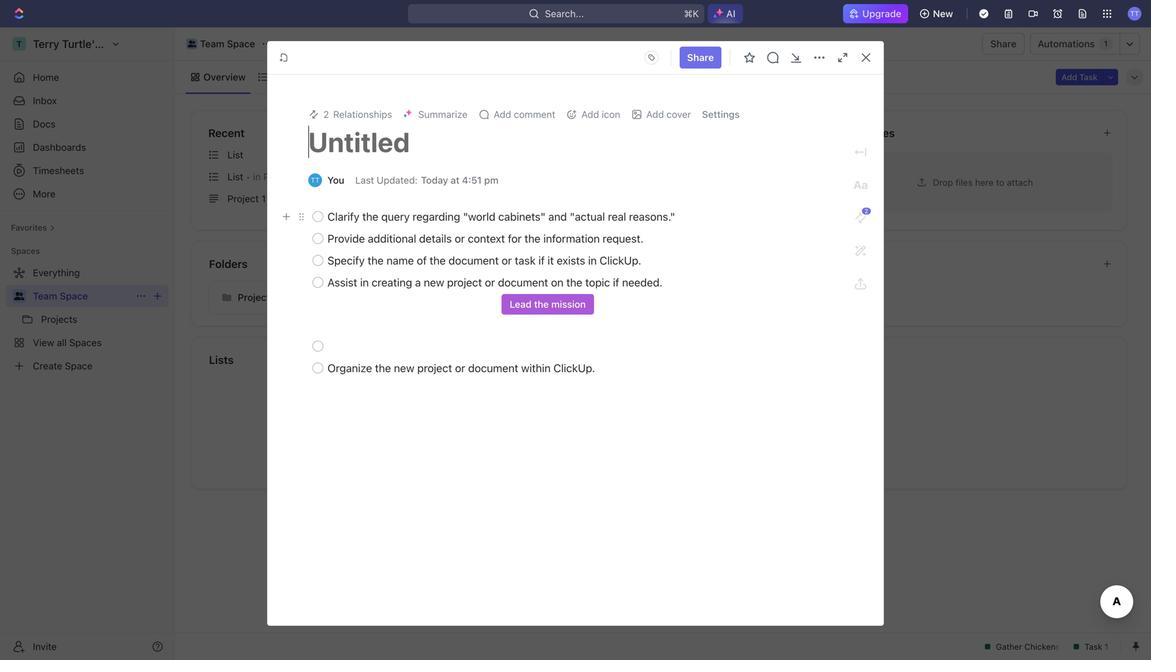 Task type: describe. For each thing, give the bounding box(es) containing it.
topic
[[586, 276, 611, 289]]

0 vertical spatial project
[[447, 276, 482, 289]]

cabinets"
[[499, 210, 546, 223]]

inbox
[[33, 95, 57, 106]]

home
[[33, 72, 59, 83]]

0 vertical spatial clickup.
[[600, 254, 642, 267]]

for
[[508, 232, 522, 245]]

2 vertical spatial list
[[228, 171, 244, 182]]

assist
[[328, 276, 358, 289]]

1 vertical spatial project
[[418, 362, 453, 375]]

last
[[356, 175, 374, 186]]

gantt
[[379, 71, 404, 83]]

you
[[328, 175, 345, 186]]

files
[[956, 177, 973, 188]]

task
[[1080, 72, 1099, 82]]

1 vertical spatial if
[[613, 276, 620, 289]]

1 vertical spatial in
[[589, 254, 597, 267]]

team space inside tree
[[33, 290, 88, 302]]

space inside tree
[[60, 290, 88, 302]]

last updated: today at 4:51 pm
[[356, 175, 499, 186]]

1 horizontal spatial new
[[424, 276, 445, 289]]

to
[[997, 177, 1005, 188]]

automations
[[1039, 38, 1096, 49]]

reasons."
[[630, 210, 676, 223]]

add task
[[1062, 72, 1099, 82]]

list • in project 1
[[228, 171, 302, 182]]

add for add cover
[[647, 109, 665, 120]]

folders
[[209, 257, 248, 271]]

docs link
[[5, 113, 169, 135]]

•
[[246, 172, 250, 182]]

here
[[976, 177, 994, 188]]

real
[[608, 210, 627, 223]]

dashboards
[[33, 142, 86, 153]]

the right lead
[[535, 299, 549, 310]]

information
[[544, 232, 600, 245]]

user group image
[[14, 292, 24, 300]]

share inside button
[[991, 38, 1017, 49]]

details
[[419, 232, 452, 245]]

name
[[387, 254, 414, 267]]

upgrade
[[863, 8, 902, 19]]

the right for at the left of the page
[[525, 232, 541, 245]]

new
[[934, 8, 954, 19]]

tt button
[[1125, 3, 1147, 25]]

relationships
[[333, 109, 393, 120]]

it
[[548, 254, 554, 267]]

lists button
[[208, 352, 1112, 368]]

project 1 link
[[203, 188, 490, 210]]

1 horizontal spatial team
[[200, 38, 225, 49]]

add for add icon
[[582, 109, 600, 120]]

2 button
[[845, 202, 878, 235]]

docs
[[33, 118, 56, 130]]

lead the mission
[[510, 299, 586, 310]]

on
[[551, 276, 564, 289]]

a
[[415, 276, 421, 289]]

organize
[[328, 362, 372, 375]]

chat
[[479, 71, 501, 83]]

home link
[[5, 67, 169, 88]]

overview link
[[201, 68, 246, 87]]

project 1
[[228, 193, 266, 204]]

the right organize
[[375, 362, 391, 375]]

1 horizontal spatial in
[[360, 276, 369, 289]]

chat link
[[477, 68, 501, 87]]

pm
[[485, 175, 499, 186]]

settings
[[703, 109, 740, 120]]

timesheets
[[33, 165, 84, 176]]

1 vertical spatial 1
[[298, 171, 302, 182]]

⌘k
[[685, 8, 700, 19]]

query
[[382, 210, 410, 223]]

gantt link
[[376, 68, 404, 87]]

the left name
[[368, 254, 384, 267]]

projects
[[238, 292, 275, 303]]

search...
[[545, 8, 584, 19]]

lists
[[209, 353, 234, 367]]

1 vertical spatial share
[[688, 52, 715, 63]]

needed.
[[623, 276, 663, 289]]

overview
[[204, 71, 246, 83]]

share button
[[983, 33, 1026, 55]]

add cover
[[647, 109, 692, 120]]

comment
[[514, 109, 556, 120]]

ai
[[727, 8, 736, 19]]

"actual
[[570, 210, 606, 223]]

clarify
[[328, 210, 360, 223]]

user group image
[[188, 40, 196, 47]]

timesheets link
[[5, 160, 169, 182]]

document for or
[[449, 254, 499, 267]]

provide additional details or context for the information request.
[[328, 232, 644, 245]]

table link
[[427, 68, 454, 87]]



Task type: vqa. For each thing, say whether or not it's contained in the screenshot.
Inbox link
yes



Task type: locate. For each thing, give the bounding box(es) containing it.
1 down list • in project 1
[[262, 193, 266, 204]]

new button
[[915, 3, 962, 25]]

2 for 2
[[865, 208, 869, 214]]

calendar
[[313, 71, 354, 83]]

add inside add task button
[[1062, 72, 1078, 82]]

0 horizontal spatial project
[[228, 193, 259, 204]]

space right user group image
[[60, 290, 88, 302]]

1 horizontal spatial 2
[[865, 208, 869, 214]]

if left it
[[539, 254, 545, 267]]

1 horizontal spatial share
[[991, 38, 1017, 49]]

0 vertical spatial team space link
[[183, 36, 259, 52]]

project right •
[[264, 171, 295, 182]]

sidebar navigation
[[0, 27, 175, 660]]

1 horizontal spatial clickup.
[[600, 254, 642, 267]]

document left within
[[468, 362, 519, 375]]

favorites button
[[5, 219, 61, 236]]

team inside tree
[[33, 290, 57, 302]]

resources
[[841, 127, 896, 140]]

list left the calendar link
[[271, 71, 288, 83]]

attach
[[1008, 177, 1034, 188]]

document for within
[[468, 362, 519, 375]]

0 vertical spatial project
[[264, 171, 295, 182]]

space up overview
[[227, 38, 255, 49]]

tt
[[1131, 9, 1140, 17], [311, 176, 320, 184]]

0 vertical spatial 2
[[324, 109, 329, 120]]

1 vertical spatial tt
[[311, 176, 320, 184]]

request.
[[603, 232, 644, 245]]

list link right overview
[[269, 68, 288, 87]]

list left •
[[228, 171, 244, 182]]

new right organize
[[394, 362, 415, 375]]

1 vertical spatial team
[[33, 290, 57, 302]]

dropdown menu image
[[641, 47, 663, 69]]

project
[[447, 276, 482, 289], [418, 362, 453, 375]]

invite
[[33, 641, 57, 652]]

regarding
[[413, 210, 461, 223]]

clickup. down request.
[[600, 254, 642, 267]]

specify the name of the document or task if it exists in clickup.
[[328, 254, 642, 267]]

within
[[522, 362, 551, 375]]

1 vertical spatial 2
[[865, 208, 869, 214]]

at
[[451, 175, 460, 186]]

project down •
[[228, 193, 259, 204]]

new right a
[[424, 276, 445, 289]]

2 horizontal spatial in
[[589, 254, 597, 267]]

add task button
[[1057, 69, 1104, 85]]

add left comment
[[494, 109, 512, 120]]

0 vertical spatial share
[[991, 38, 1017, 49]]

1
[[1105, 39, 1109, 48], [298, 171, 302, 182], [262, 193, 266, 204]]

updated:
[[377, 175, 418, 186]]

summarize button
[[398, 105, 473, 124]]

drop files here to attach
[[934, 177, 1034, 188]]

0 vertical spatial document
[[449, 254, 499, 267]]

1 vertical spatial document
[[498, 276, 549, 289]]

inbox link
[[5, 90, 169, 112]]

upgrade link
[[844, 4, 909, 23]]

folders button
[[208, 256, 1092, 272]]

2 for 2 relationships
[[324, 109, 329, 120]]

team space right user group image
[[33, 290, 88, 302]]

drop
[[934, 177, 954, 188]]

today
[[421, 175, 448, 186]]

1 vertical spatial team space link
[[33, 285, 130, 307]]

1 vertical spatial clickup.
[[554, 362, 596, 375]]

1 horizontal spatial space
[[227, 38, 255, 49]]

1 horizontal spatial if
[[613, 276, 620, 289]]

0 horizontal spatial share
[[688, 52, 715, 63]]

2 vertical spatial 1
[[262, 193, 266, 204]]

team right user group icon
[[200, 38, 225, 49]]

0 vertical spatial space
[[227, 38, 255, 49]]

add left the task
[[1062, 72, 1078, 82]]

0 vertical spatial new
[[424, 276, 445, 289]]

ai button
[[708, 4, 744, 23]]

clarify the query regarding "world cabinets" and "actual real reasons."
[[328, 210, 676, 223]]

0 horizontal spatial team
[[33, 290, 57, 302]]

add for add comment
[[494, 109, 512, 120]]

0 vertical spatial if
[[539, 254, 545, 267]]

0 horizontal spatial if
[[539, 254, 545, 267]]

in right •
[[253, 171, 261, 182]]

cover
[[667, 109, 692, 120]]

summarize
[[419, 109, 468, 120]]

and
[[549, 210, 567, 223]]

team space link inside tree
[[33, 285, 130, 307]]

0 vertical spatial 1
[[1105, 39, 1109, 48]]

space
[[227, 38, 255, 49], [60, 290, 88, 302]]

1 vertical spatial new
[[394, 362, 415, 375]]

context
[[468, 232, 505, 245]]

tt inside "dropdown button"
[[1131, 9, 1140, 17]]

team space
[[200, 38, 255, 49], [33, 290, 88, 302]]

exists
[[557, 254, 586, 267]]

task
[[515, 254, 536, 267]]

2
[[324, 109, 329, 120], [865, 208, 869, 214]]

0 vertical spatial tt
[[1131, 9, 1140, 17]]

lead
[[510, 299, 532, 310]]

creating
[[372, 276, 413, 289]]

add icon
[[582, 109, 621, 120]]

the left query
[[363, 210, 379, 223]]

1 vertical spatial list link
[[203, 144, 490, 166]]

provide
[[328, 232, 365, 245]]

1 left you
[[298, 171, 302, 182]]

2 horizontal spatial 1
[[1105, 39, 1109, 48]]

1 horizontal spatial project
[[264, 171, 295, 182]]

add left icon
[[582, 109, 600, 120]]

mission
[[552, 299, 586, 310]]

document down provide additional details or context for the information request.
[[449, 254, 499, 267]]

0 vertical spatial list
[[271, 71, 288, 83]]

2 inside dropdown button
[[865, 208, 869, 214]]

0 horizontal spatial 2
[[324, 109, 329, 120]]

add
[[1062, 72, 1078, 82], [494, 109, 512, 120], [582, 109, 600, 120], [647, 109, 665, 120]]

0 horizontal spatial 1
[[262, 193, 266, 204]]

the
[[363, 210, 379, 223], [525, 232, 541, 245], [368, 254, 384, 267], [430, 254, 446, 267], [567, 276, 583, 289], [535, 299, 549, 310], [375, 362, 391, 375]]

0 horizontal spatial in
[[253, 171, 261, 182]]

new
[[424, 276, 445, 289], [394, 362, 415, 375]]

0 vertical spatial team space
[[200, 38, 255, 49]]

1 vertical spatial project
[[228, 193, 259, 204]]

dashboards link
[[5, 136, 169, 158]]

clickup.
[[600, 254, 642, 267], [554, 362, 596, 375]]

organize the new project or document within clickup.
[[328, 362, 596, 375]]

add for add task
[[1062, 72, 1078, 82]]

icon
[[602, 109, 621, 120]]

0 horizontal spatial team space
[[33, 290, 88, 302]]

assist in creating a new project or document on the topic if needed.
[[328, 276, 663, 289]]

share down the ⌘k
[[688, 52, 715, 63]]

0 horizontal spatial team space link
[[33, 285, 130, 307]]

in right exists
[[589, 254, 597, 267]]

table
[[430, 71, 454, 83]]

0 vertical spatial list link
[[269, 68, 288, 87]]

1 vertical spatial space
[[60, 290, 88, 302]]

"world
[[463, 210, 496, 223]]

add left cover
[[647, 109, 665, 120]]

1 horizontal spatial tt
[[1131, 9, 1140, 17]]

1 horizontal spatial 1
[[298, 171, 302, 182]]

4:51
[[462, 175, 482, 186]]

title text field
[[309, 125, 788, 158]]

team space link right user group image
[[33, 285, 130, 307]]

0 horizontal spatial new
[[394, 362, 415, 375]]

board link
[[523, 68, 553, 87]]

additional
[[368, 232, 417, 245]]

the right on
[[567, 276, 583, 289]]

1 horizontal spatial team space link
[[183, 36, 259, 52]]

2 vertical spatial in
[[360, 276, 369, 289]]

add comment
[[494, 109, 556, 120]]

projects button
[[208, 280, 385, 315]]

1 vertical spatial list
[[228, 149, 244, 160]]

0 horizontal spatial tt
[[311, 176, 320, 184]]

1 vertical spatial team space
[[33, 290, 88, 302]]

0 horizontal spatial clickup.
[[554, 362, 596, 375]]

of
[[417, 254, 427, 267]]

1 inside project 1 link
[[262, 193, 266, 204]]

team right user group image
[[33, 290, 57, 302]]

list down recent
[[228, 149, 244, 160]]

team space tree
[[5, 262, 169, 377]]

spaces
[[11, 246, 40, 256]]

recent
[[208, 127, 245, 140]]

team space link
[[183, 36, 259, 52], [33, 285, 130, 307]]

2 vertical spatial document
[[468, 362, 519, 375]]

favorites
[[11, 223, 47, 232]]

0 horizontal spatial space
[[60, 290, 88, 302]]

team space link up overview
[[183, 36, 259, 52]]

document up lead
[[498, 276, 549, 289]]

clickup. right within
[[554, 362, 596, 375]]

or
[[455, 232, 465, 245], [502, 254, 512, 267], [485, 276, 495, 289], [455, 362, 466, 375]]

list link
[[269, 68, 288, 87], [203, 144, 490, 166]]

board
[[526, 71, 553, 83]]

0 vertical spatial team
[[200, 38, 225, 49]]

2 relationships
[[324, 109, 393, 120]]

1 right automations
[[1105, 39, 1109, 48]]

list link up you
[[203, 144, 490, 166]]

team space up overview
[[200, 38, 255, 49]]

share left automations
[[991, 38, 1017, 49]]

if right topic
[[613, 276, 620, 289]]

project
[[264, 171, 295, 182], [228, 193, 259, 204]]

0 vertical spatial in
[[253, 171, 261, 182]]

1 horizontal spatial team space
[[200, 38, 255, 49]]

in right assist
[[360, 276, 369, 289]]

the right of at the left top
[[430, 254, 446, 267]]

list
[[271, 71, 288, 83], [228, 149, 244, 160], [228, 171, 244, 182]]



